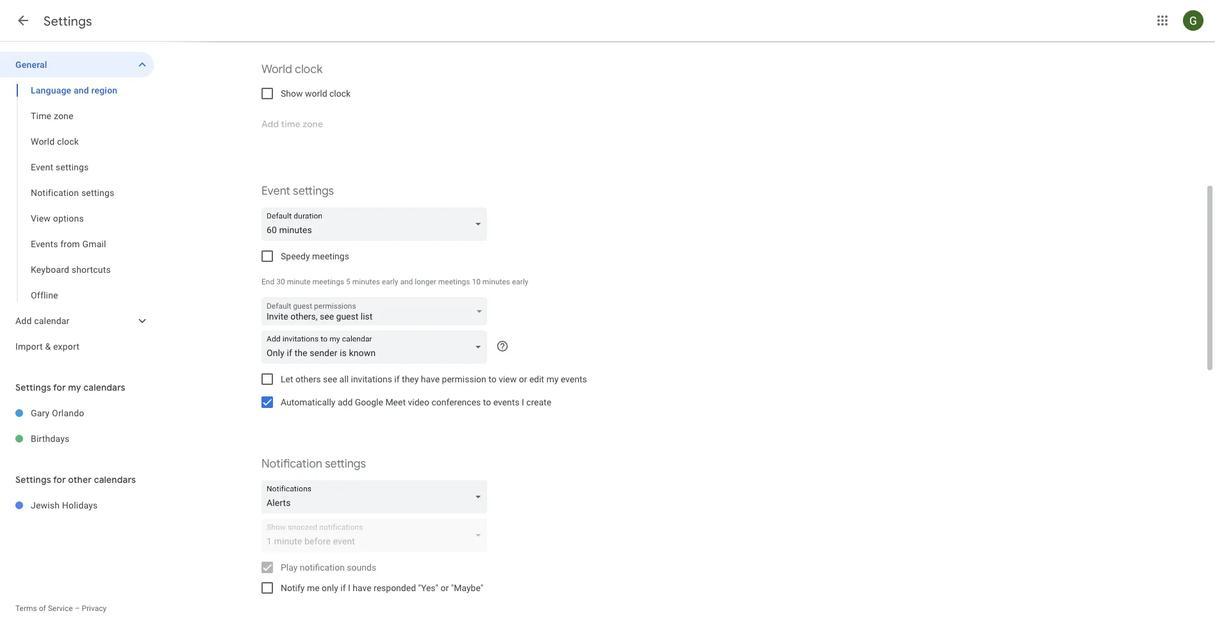 Task type: locate. For each thing, give the bounding box(es) containing it.
have
[[421, 374, 440, 385], [353, 583, 371, 593]]

events right edit
[[561, 374, 587, 385]]

1 vertical spatial i
[[348, 583, 350, 593]]

1 vertical spatial see
[[323, 374, 337, 385]]

world clock up show
[[261, 62, 323, 77]]

1 vertical spatial calendars
[[94, 474, 136, 486]]

group
[[0, 78, 154, 308]]

time zone
[[31, 111, 73, 121]]

have right they
[[421, 374, 440, 385]]

let others see all invitations if they have permission to view or edit my events
[[281, 374, 587, 385]]

gary orlando tree item
[[0, 401, 154, 426]]

to left view
[[489, 374, 496, 385]]

calendars up 'gary orlando' tree item
[[83, 382, 125, 393]]

0 vertical spatial world
[[261, 62, 292, 77]]

1 vertical spatial settings
[[15, 382, 51, 393]]

or left edit
[[519, 374, 527, 385]]

world clock
[[261, 62, 323, 77], [31, 136, 79, 147]]

1 vertical spatial for
[[53, 474, 66, 486]]

notify
[[281, 583, 305, 593]]

events down view
[[493, 397, 519, 408]]

sounds
[[347, 562, 376, 573]]

notification up view options
[[31, 187, 79, 198]]

0 vertical spatial and
[[74, 85, 89, 95]]

0 horizontal spatial world clock
[[31, 136, 79, 147]]

see
[[320, 311, 334, 322], [323, 374, 337, 385]]

automatically
[[281, 397, 335, 408]]

guest up the others,
[[293, 302, 312, 311]]

default
[[267, 302, 291, 311]]

settings up "general" tree item at the top left of the page
[[44, 13, 92, 29]]

keyboard
[[31, 264, 69, 275]]

show
[[281, 88, 303, 99]]

meetings
[[312, 251, 349, 261], [312, 277, 344, 286], [438, 277, 470, 286]]

notification settings
[[31, 187, 114, 198], [261, 457, 366, 471]]

meetings left 10
[[438, 277, 470, 286]]

google
[[355, 397, 383, 408]]

1 vertical spatial world
[[31, 136, 55, 147]]

0 horizontal spatial clock
[[57, 136, 79, 147]]

me
[[307, 583, 320, 593]]

meet
[[385, 397, 406, 408]]

jewish holidays
[[31, 500, 98, 511]]

for up gary orlando
[[53, 382, 66, 393]]

notification down automatically
[[261, 457, 322, 471]]

world
[[305, 88, 327, 99]]

0 horizontal spatial if
[[340, 583, 346, 593]]

2 vertical spatial clock
[[57, 136, 79, 147]]

calendars for settings for my calendars
[[83, 382, 125, 393]]

to right conferences
[[483, 397, 491, 408]]

privacy
[[82, 604, 107, 613]]

notification settings up options
[[31, 187, 114, 198]]

and left longer
[[400, 277, 413, 286]]

clock up show world clock
[[295, 62, 323, 77]]

service
[[48, 604, 73, 613]]

or right "yes"
[[441, 583, 449, 593]]

settings for settings for other calendars
[[15, 474, 51, 486]]

view
[[31, 213, 51, 224]]

add
[[15, 316, 32, 326]]

0 horizontal spatial minutes
[[352, 277, 380, 286]]

responded
[[374, 583, 416, 593]]

0 vertical spatial world clock
[[261, 62, 323, 77]]

settings for settings
[[44, 13, 92, 29]]

clock
[[295, 62, 323, 77], [329, 88, 351, 99], [57, 136, 79, 147]]

my up 'gary orlando' tree item
[[68, 382, 81, 393]]

settings
[[56, 162, 89, 172], [293, 184, 334, 198], [81, 187, 114, 198], [325, 457, 366, 471]]

1 horizontal spatial world
[[261, 62, 292, 77]]

to
[[489, 374, 496, 385], [483, 397, 491, 408]]

1 horizontal spatial event settings
[[261, 184, 334, 198]]

1 vertical spatial world clock
[[31, 136, 79, 147]]

or
[[519, 374, 527, 385], [441, 583, 449, 593]]

notification
[[300, 562, 345, 573]]

go back image
[[15, 13, 31, 28]]

"maybe"
[[451, 583, 483, 593]]

2 early from the left
[[512, 277, 528, 286]]

only
[[322, 583, 338, 593]]

import
[[15, 341, 43, 352]]

1 horizontal spatial notification settings
[[261, 457, 366, 471]]

clock down zone
[[57, 136, 79, 147]]

0 vertical spatial event settings
[[31, 162, 89, 172]]

settings for settings for my calendars
[[15, 382, 51, 393]]

of
[[39, 604, 46, 613]]

guest down permissions
[[336, 311, 358, 322]]

2 for from the top
[[53, 474, 66, 486]]

1 vertical spatial event
[[261, 184, 290, 198]]

world
[[261, 62, 292, 77], [31, 136, 55, 147]]

world clock down the "time zone"
[[31, 136, 79, 147]]

1 horizontal spatial clock
[[295, 62, 323, 77]]

my right edit
[[546, 374, 559, 385]]

for for my
[[53, 382, 66, 393]]

tree containing general
[[0, 52, 154, 360]]

1 horizontal spatial have
[[421, 374, 440, 385]]

1 for from the top
[[53, 382, 66, 393]]

events
[[561, 374, 587, 385], [493, 397, 519, 408]]

1 horizontal spatial if
[[394, 374, 400, 385]]

early right 10
[[512, 277, 528, 286]]

0 vertical spatial notification
[[31, 187, 79, 198]]

options
[[53, 213, 84, 224]]

see left the all
[[323, 374, 337, 385]]

settings up jewish at the bottom of page
[[15, 474, 51, 486]]

i right 'only'
[[348, 583, 350, 593]]

for left other
[[53, 474, 66, 486]]

jewish holidays tree item
[[0, 493, 154, 518]]

0 horizontal spatial notification
[[31, 187, 79, 198]]

settings up the gary
[[15, 382, 51, 393]]

2 horizontal spatial clock
[[329, 88, 351, 99]]

other
[[68, 474, 92, 486]]

settings
[[44, 13, 92, 29], [15, 382, 51, 393], [15, 474, 51, 486]]

i
[[522, 397, 524, 408], [348, 583, 350, 593]]

if
[[394, 374, 400, 385], [340, 583, 346, 593]]

early up invite others, see guest list "dropdown button"
[[382, 277, 398, 286]]

0 horizontal spatial and
[[74, 85, 89, 95]]

1 vertical spatial events
[[493, 397, 519, 408]]

i left create
[[522, 397, 524, 408]]

0 horizontal spatial early
[[382, 277, 398, 286]]

calendars
[[83, 382, 125, 393], [94, 474, 136, 486]]

minutes right 5
[[352, 277, 380, 286]]

and inside group
[[74, 85, 89, 95]]

and
[[74, 85, 89, 95], [400, 277, 413, 286]]

if left they
[[394, 374, 400, 385]]

0 horizontal spatial events
[[493, 397, 519, 408]]

early
[[382, 277, 398, 286], [512, 277, 528, 286]]

1 vertical spatial notification settings
[[261, 457, 366, 471]]

guest
[[293, 302, 312, 311], [336, 311, 358, 322]]

1 horizontal spatial notification
[[261, 457, 322, 471]]

see down permissions
[[320, 311, 334, 322]]

0 vertical spatial for
[[53, 382, 66, 393]]

1 horizontal spatial early
[[512, 277, 528, 286]]

1 horizontal spatial guest
[[336, 311, 358, 322]]

gmail
[[82, 239, 106, 249]]

minutes right 10
[[482, 277, 510, 286]]

have down sounds
[[353, 583, 371, 593]]

1 vertical spatial or
[[441, 583, 449, 593]]

world down "time"
[[31, 136, 55, 147]]

None field
[[261, 208, 492, 241], [261, 331, 492, 364], [261, 481, 492, 514], [261, 208, 492, 241], [261, 331, 492, 364], [261, 481, 492, 514]]

1 early from the left
[[382, 277, 398, 286]]

1 horizontal spatial i
[[522, 397, 524, 408]]

calendars up "jewish holidays" link
[[94, 474, 136, 486]]

general tree item
[[0, 52, 154, 78]]

0 vertical spatial see
[[320, 311, 334, 322]]

keyboard shortcuts
[[31, 264, 111, 275]]

jewish holidays link
[[31, 493, 154, 518]]

event
[[31, 162, 53, 172], [261, 184, 290, 198]]

0 vertical spatial settings
[[44, 13, 92, 29]]

clock right world
[[329, 88, 351, 99]]

show world clock
[[281, 88, 351, 99]]

0 vertical spatial i
[[522, 397, 524, 408]]

holidays
[[62, 500, 98, 511]]

for
[[53, 382, 66, 393], [53, 474, 66, 486]]

0 horizontal spatial have
[[353, 583, 371, 593]]

minutes
[[352, 277, 380, 286], [482, 277, 510, 286]]

add
[[338, 397, 353, 408]]

edit
[[529, 374, 544, 385]]

0 vertical spatial calendars
[[83, 382, 125, 393]]

1 vertical spatial if
[[340, 583, 346, 593]]

1 horizontal spatial or
[[519, 374, 527, 385]]

0 vertical spatial notification settings
[[31, 187, 114, 198]]

for for other
[[53, 474, 66, 486]]

world up show
[[261, 62, 292, 77]]

tree
[[0, 52, 154, 360]]

1 vertical spatial and
[[400, 277, 413, 286]]

notification settings down automatically
[[261, 457, 366, 471]]

meetings left 5
[[312, 277, 344, 286]]

1 vertical spatial to
[[483, 397, 491, 408]]

1 vertical spatial clock
[[329, 88, 351, 99]]

if right 'only'
[[340, 583, 346, 593]]

gary orlando
[[31, 408, 84, 418]]

0 horizontal spatial event
[[31, 162, 53, 172]]

0 vertical spatial clock
[[295, 62, 323, 77]]

language and region
[[31, 85, 117, 95]]

2 vertical spatial settings
[[15, 474, 51, 486]]

0 vertical spatial events
[[561, 374, 587, 385]]

and left region
[[74, 85, 89, 95]]

end
[[261, 277, 274, 286]]

all
[[339, 374, 349, 385]]

1 horizontal spatial minutes
[[482, 277, 510, 286]]

0 horizontal spatial notification settings
[[31, 187, 114, 198]]

0 horizontal spatial world
[[31, 136, 55, 147]]

1 horizontal spatial world clock
[[261, 62, 323, 77]]

notification
[[31, 187, 79, 198], [261, 457, 322, 471]]



Task type: vqa. For each thing, say whether or not it's contained in the screenshot.
2024
no



Task type: describe. For each thing, give the bounding box(es) containing it.
terms
[[15, 604, 37, 613]]

settings for my calendars
[[15, 382, 125, 393]]

add calendar
[[15, 316, 70, 326]]

&
[[45, 341, 51, 352]]

5
[[346, 277, 350, 286]]

10
[[472, 277, 481, 286]]

create
[[526, 397, 551, 408]]

longer
[[415, 277, 436, 286]]

group containing language and region
[[0, 78, 154, 308]]

0 vertical spatial if
[[394, 374, 400, 385]]

world inside group
[[31, 136, 55, 147]]

calendars for settings for other calendars
[[94, 474, 136, 486]]

2 minutes from the left
[[482, 277, 510, 286]]

others
[[295, 374, 321, 385]]

"yes"
[[418, 583, 438, 593]]

permission
[[442, 374, 486, 385]]

30
[[276, 277, 285, 286]]

birthdays link
[[31, 426, 154, 452]]

–
[[75, 604, 80, 613]]

1 vertical spatial event settings
[[261, 184, 334, 198]]

birthdays
[[31, 434, 70, 444]]

offline
[[31, 290, 58, 301]]

0 horizontal spatial event settings
[[31, 162, 89, 172]]

settings for other calendars
[[15, 474, 136, 486]]

terms of service – privacy
[[15, 604, 107, 613]]

orlando
[[52, 408, 84, 418]]

minute
[[287, 277, 311, 286]]

0 horizontal spatial or
[[441, 583, 449, 593]]

speedy meetings
[[281, 251, 349, 261]]

jewish
[[31, 500, 60, 511]]

settings heading
[[44, 13, 92, 29]]

zone
[[54, 111, 73, 121]]

privacy link
[[82, 604, 107, 613]]

play
[[281, 562, 298, 573]]

conferences
[[432, 397, 481, 408]]

view options
[[31, 213, 84, 224]]

permissions
[[314, 302, 356, 311]]

settings for my calendars tree
[[0, 401, 154, 452]]

0 vertical spatial or
[[519, 374, 527, 385]]

region
[[91, 85, 117, 95]]

birthdays tree item
[[0, 426, 154, 452]]

see inside default guest permissions invite others, see guest list
[[320, 311, 334, 322]]

general
[[15, 59, 47, 70]]

others,
[[290, 311, 318, 322]]

shortcuts
[[72, 264, 111, 275]]

invitations
[[351, 374, 392, 385]]

1 horizontal spatial my
[[546, 374, 559, 385]]

calendar
[[34, 316, 70, 326]]

terms of service link
[[15, 604, 73, 613]]

meetings up 5
[[312, 251, 349, 261]]

0 horizontal spatial i
[[348, 583, 350, 593]]

play notification sounds
[[281, 562, 376, 573]]

video
[[408, 397, 429, 408]]

events from gmail
[[31, 239, 106, 249]]

time
[[31, 111, 51, 121]]

1 horizontal spatial event
[[261, 184, 290, 198]]

0 horizontal spatial guest
[[293, 302, 312, 311]]

0 vertical spatial have
[[421, 374, 440, 385]]

end 30 minute meetings 5 minutes early and longer meetings 10 minutes early
[[261, 277, 528, 286]]

events
[[31, 239, 58, 249]]

from
[[60, 239, 80, 249]]

view
[[499, 374, 517, 385]]

let
[[281, 374, 293, 385]]

1 vertical spatial notification
[[261, 457, 322, 471]]

0 vertical spatial to
[[489, 374, 496, 385]]

notify me only if i have responded "yes" or "maybe"
[[281, 583, 483, 593]]

export
[[53, 341, 80, 352]]

1 minutes from the left
[[352, 277, 380, 286]]

invite
[[267, 311, 288, 322]]

1 vertical spatial have
[[353, 583, 371, 593]]

language
[[31, 85, 71, 95]]

gary
[[31, 408, 50, 418]]

invite others, see guest list button
[[261, 298, 487, 329]]

0 vertical spatial event
[[31, 162, 53, 172]]

automatically add google meet video conferences to events i create
[[281, 397, 551, 408]]

0 horizontal spatial my
[[68, 382, 81, 393]]

speedy
[[281, 251, 310, 261]]

1 horizontal spatial events
[[561, 374, 587, 385]]

world clock inside group
[[31, 136, 79, 147]]

they
[[402, 374, 419, 385]]

import & export
[[15, 341, 80, 352]]

list
[[361, 311, 373, 322]]

1 horizontal spatial and
[[400, 277, 413, 286]]

default guest permissions invite others, see guest list
[[267, 302, 373, 322]]



